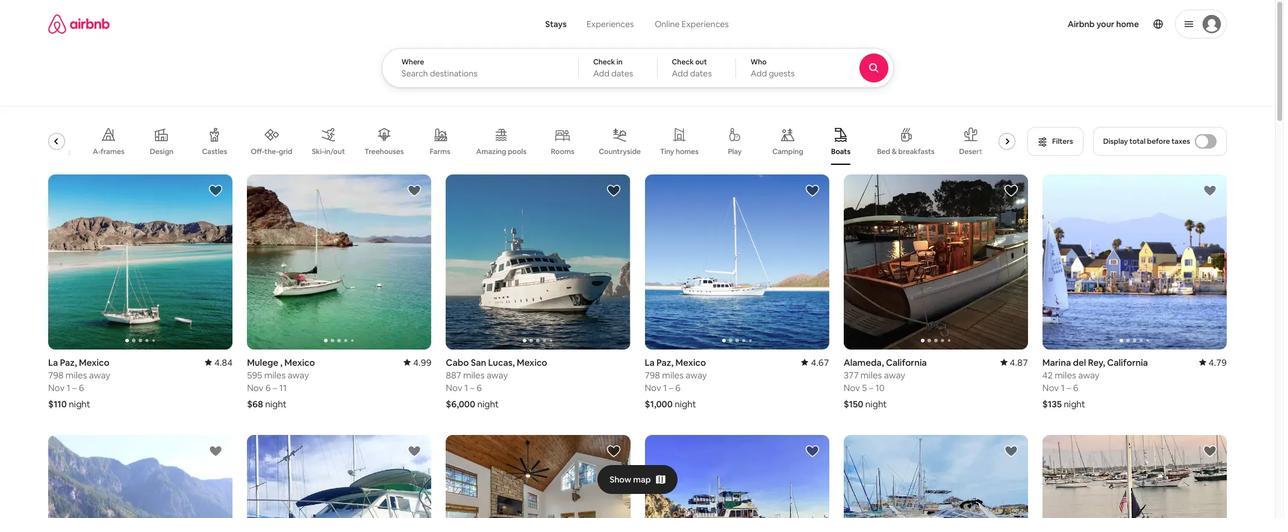 Task type: locate. For each thing, give the bounding box(es) containing it.
california right rey,
[[1108, 357, 1148, 369]]

check left in
[[593, 57, 615, 67]]

2 6 from the left
[[676, 383, 681, 394]]

check left out
[[672, 57, 694, 67]]

nov down 595
[[247, 383, 264, 394]]

dates inside check in add dates
[[612, 68, 633, 79]]

california
[[886, 357, 927, 369], [1108, 357, 1148, 369]]

guests
[[769, 68, 795, 79]]

desert
[[959, 147, 983, 157]]

who
[[751, 57, 767, 67]]

798
[[48, 370, 64, 381], [645, 370, 660, 381]]

2 away from the left
[[686, 370, 707, 381]]

– inside cabo san lucas, mexico 887 miles away nov 1 – 6 $6,000 night
[[470, 383, 475, 394]]

None search field
[[382, 0, 927, 88]]

4 miles from the left
[[463, 370, 485, 381]]

miles inside mulege , mexico 595 miles away nov 6 – 11 $68 night
[[264, 370, 286, 381]]

1 dates from the left
[[612, 68, 633, 79]]

trending
[[41, 147, 71, 157]]

0 horizontal spatial experiences
[[587, 19, 634, 30]]

check inside check in add dates
[[593, 57, 615, 67]]

california right alameda,
[[886, 357, 927, 369]]

online experiences link
[[644, 12, 740, 36]]

1 798 from the left
[[48, 370, 64, 381]]

798 inside the la paz, mexico 798 miles away nov 1 – 6 $1,000 night
[[645, 370, 660, 381]]

miles up $110
[[66, 370, 87, 381]]

dates down out
[[690, 68, 712, 79]]

la inside la paz, mexico 798 miles away nov 1 – 6 $110 night
[[48, 357, 58, 369]]

where
[[402, 57, 424, 67]]

night
[[69, 399, 90, 410], [675, 399, 696, 410], [265, 399, 287, 410], [477, 399, 499, 410], [866, 399, 887, 410], [1064, 399, 1086, 410]]

1 up $110
[[67, 383, 70, 394]]

4 1 from the left
[[1061, 383, 1065, 394]]

group
[[39, 118, 1021, 165], [48, 175, 233, 350], [247, 175, 432, 350], [446, 175, 631, 350], [645, 175, 829, 350], [844, 175, 1028, 350], [1043, 175, 1227, 350], [48, 436, 233, 519], [247, 436, 432, 519], [446, 436, 631, 519], [645, 436, 829, 519], [844, 436, 1028, 519], [1043, 436, 1227, 519]]

2 798 from the left
[[645, 370, 660, 381]]

2 horizontal spatial add
[[751, 68, 767, 79]]

mexico inside la paz, mexico 798 miles away nov 1 – 6 $110 night
[[79, 357, 109, 369]]

377
[[844, 370, 859, 381]]

0 horizontal spatial add
[[593, 68, 610, 79]]

– inside marina del rey, california 42 miles away nov 1 – 6 $135 night
[[1067, 383, 1072, 394]]

experiences up in
[[587, 19, 634, 30]]

night right $6,000
[[477, 399, 499, 410]]

away
[[89, 370, 110, 381], [686, 370, 707, 381], [288, 370, 309, 381], [487, 370, 508, 381], [884, 370, 906, 381], [1079, 370, 1100, 381]]

paz, inside the la paz, mexico 798 miles away nov 1 – 6 $1,000 night
[[657, 357, 674, 369]]

homes
[[676, 147, 699, 157]]

6
[[79, 383, 84, 394], [676, 383, 681, 394], [266, 383, 271, 394], [477, 383, 482, 394], [1073, 383, 1079, 394]]

experiences right 'online'
[[682, 19, 729, 30]]

,
[[280, 357, 283, 369]]

798 inside la paz, mexico 798 miles away nov 1 – 6 $110 night
[[48, 370, 64, 381]]

la paz, mexico 798 miles away nov 1 – 6 $110 night
[[48, 357, 110, 410]]

4.99
[[413, 357, 432, 369]]

1 mexico from the left
[[79, 357, 109, 369]]

dates inside check out add dates
[[690, 68, 712, 79]]

$1,000
[[645, 399, 673, 410]]

6 away from the left
[[1079, 370, 1100, 381]]

experiences
[[587, 19, 634, 30], [682, 19, 729, 30]]

5 miles from the left
[[861, 370, 882, 381]]

1 horizontal spatial add
[[672, 68, 688, 79]]

mexico inside mulege , mexico 595 miles away nov 6 – 11 $68 night
[[285, 357, 315, 369]]

10
[[876, 383, 885, 394]]

5 night from the left
[[866, 399, 887, 410]]

0 horizontal spatial california
[[886, 357, 927, 369]]

3 away from the left
[[288, 370, 309, 381]]

amazing pools
[[476, 147, 527, 157]]

in
[[617, 57, 623, 67]]

la for la paz, mexico 798 miles away nov 1 – 6 $110 night
[[48, 357, 58, 369]]

1 up the $1,000 in the right bottom of the page
[[663, 383, 667, 394]]

paz, up $110
[[60, 357, 77, 369]]

4 – from the left
[[470, 383, 475, 394]]

1 – from the left
[[72, 383, 77, 394]]

1
[[67, 383, 70, 394], [663, 383, 667, 394], [464, 383, 468, 394], [1061, 383, 1065, 394]]

marina del rey, california 42 miles away nov 1 – 6 $135 night
[[1043, 357, 1148, 410]]

42
[[1043, 370, 1053, 381]]

2 check from the left
[[672, 57, 694, 67]]

none search field containing stays
[[382, 0, 927, 88]]

2 miles from the left
[[662, 370, 684, 381]]

1 experiences from the left
[[587, 19, 634, 30]]

2 night from the left
[[675, 399, 696, 410]]

1 horizontal spatial dates
[[690, 68, 712, 79]]

add inside check in add dates
[[593, 68, 610, 79]]

2 la from the left
[[645, 357, 655, 369]]

night right the $1,000 in the right bottom of the page
[[675, 399, 696, 410]]

3 add from the left
[[751, 68, 767, 79]]

cabo san lucas, mexico 887 miles away nov 1 – 6 $6,000 night
[[446, 357, 547, 410]]

nov up $110
[[48, 383, 65, 394]]

2 paz, from the left
[[657, 357, 674, 369]]

0 horizontal spatial la
[[48, 357, 58, 369]]

4.67
[[811, 357, 829, 369]]

nov up the $1,000 in the right bottom of the page
[[645, 383, 661, 394]]

0 horizontal spatial dates
[[612, 68, 633, 79]]

add down who
[[751, 68, 767, 79]]

3 1 from the left
[[464, 383, 468, 394]]

1 miles from the left
[[66, 370, 87, 381]]

1 horizontal spatial check
[[672, 57, 694, 67]]

night inside the la paz, mexico 798 miles away nov 1 – 6 $1,000 night
[[675, 399, 696, 410]]

0 horizontal spatial check
[[593, 57, 615, 67]]

home
[[1117, 19, 1139, 30]]

1 horizontal spatial la
[[645, 357, 655, 369]]

mexico inside the la paz, mexico 798 miles away nov 1 – 6 $1,000 night
[[676, 357, 706, 369]]

mexico
[[79, 357, 109, 369], [676, 357, 706, 369], [285, 357, 315, 369], [517, 357, 547, 369]]

3 miles from the left
[[264, 370, 286, 381]]

1 la from the left
[[48, 357, 58, 369]]

add for check in add dates
[[593, 68, 610, 79]]

6 nov from the left
[[1043, 383, 1059, 394]]

la
[[48, 357, 58, 369], [645, 357, 655, 369]]

treehouses
[[365, 147, 404, 157]]

6 night from the left
[[1064, 399, 1086, 410]]

dates down in
[[612, 68, 633, 79]]

1 check from the left
[[593, 57, 615, 67]]

1 add from the left
[[593, 68, 610, 79]]

3 6 from the left
[[266, 383, 271, 394]]

4.99 out of 5 average rating image
[[404, 357, 432, 369]]

miles inside cabo san lucas, mexico 887 miles away nov 1 – 6 $6,000 night
[[463, 370, 485, 381]]

rey,
[[1088, 357, 1106, 369]]

3 – from the left
[[273, 383, 277, 394]]

night right $110
[[69, 399, 90, 410]]

add down experiences 'button'
[[593, 68, 610, 79]]

tiny homes
[[660, 147, 699, 157]]

nov
[[48, 383, 65, 394], [645, 383, 661, 394], [247, 383, 264, 394], [446, 383, 463, 394], [844, 383, 860, 394], [1043, 383, 1059, 394]]

check
[[593, 57, 615, 67], [672, 57, 694, 67]]

add to wishlist: la paz, mexico image
[[209, 184, 223, 198]]

5 6 from the left
[[1073, 383, 1079, 394]]

paz, up the $1,000 in the right bottom of the page
[[657, 357, 674, 369]]

– inside mulege , mexico 595 miles away nov 6 – 11 $68 night
[[273, 383, 277, 394]]

farms
[[430, 147, 450, 157]]

$150
[[844, 399, 864, 410]]

san
[[471, 357, 486, 369]]

2 add from the left
[[672, 68, 688, 79]]

nov inside alameda, california 377 miles away nov 5 – 10 $150 night
[[844, 383, 860, 394]]

off-
[[251, 147, 265, 157]]

11
[[279, 383, 287, 394]]

5 nov from the left
[[844, 383, 860, 394]]

mexico for mulege , mexico 595 miles away nov 6 – 11 $68 night
[[285, 357, 315, 369]]

1 away from the left
[[89, 370, 110, 381]]

6 inside la paz, mexico 798 miles away nov 1 – 6 $110 night
[[79, 383, 84, 394]]

4.87 out of 5 average rating image
[[1001, 357, 1028, 369]]

1 up $6,000
[[464, 383, 468, 394]]

5 – from the left
[[869, 383, 874, 394]]

castles
[[202, 147, 227, 157]]

night down 10
[[866, 399, 887, 410]]

del
[[1073, 357, 1087, 369]]

paz, inside la paz, mexico 798 miles away nov 1 – 6 $110 night
[[60, 357, 77, 369]]

alameda,
[[844, 357, 884, 369]]

798 up the $1,000 in the right bottom of the page
[[645, 370, 660, 381]]

frames
[[101, 147, 125, 157]]

add
[[593, 68, 610, 79], [672, 68, 688, 79], [751, 68, 767, 79]]

la for la paz, mexico 798 miles away nov 1 – 6 $1,000 night
[[645, 357, 655, 369]]

away inside alameda, california 377 miles away nov 5 – 10 $150 night
[[884, 370, 906, 381]]

1 inside the la paz, mexico 798 miles away nov 1 – 6 $1,000 night
[[663, 383, 667, 394]]

miles inside la paz, mexico 798 miles away nov 1 – 6 $110 night
[[66, 370, 87, 381]]

3 night from the left
[[265, 399, 287, 410]]

boats
[[832, 147, 851, 157]]

the-
[[265, 147, 279, 157]]

2 dates from the left
[[690, 68, 712, 79]]

6 – from the left
[[1067, 383, 1072, 394]]

mulege , mexico 595 miles away nov 6 – 11 $68 night
[[247, 357, 315, 410]]

add to wishlist: mulege , mexico image
[[407, 184, 422, 198]]

miles up 5
[[861, 370, 882, 381]]

total
[[1130, 137, 1146, 146]]

nov inside marina del rey, california 42 miles away nov 1 – 6 $135 night
[[1043, 383, 1059, 394]]

la up the $1,000 in the right bottom of the page
[[645, 357, 655, 369]]

miles down san
[[463, 370, 485, 381]]

2 mexico from the left
[[676, 357, 706, 369]]

la up $110
[[48, 357, 58, 369]]

nov down 887
[[446, 383, 463, 394]]

1 horizontal spatial paz,
[[657, 357, 674, 369]]

2 1 from the left
[[663, 383, 667, 394]]

1 horizontal spatial california
[[1108, 357, 1148, 369]]

night down 11
[[265, 399, 287, 410]]

add inside check out add dates
[[672, 68, 688, 79]]

4 nov from the left
[[446, 383, 463, 394]]

1 paz, from the left
[[60, 357, 77, 369]]

off-the-grid
[[251, 147, 292, 157]]

breakfasts
[[899, 147, 935, 157]]

miles down marina
[[1055, 370, 1077, 381]]

1 1 from the left
[[67, 383, 70, 394]]

3 nov from the left
[[247, 383, 264, 394]]

798 up $110
[[48, 370, 64, 381]]

2 california from the left
[[1108, 357, 1148, 369]]

1 nov from the left
[[48, 383, 65, 394]]

night right $135
[[1064, 399, 1086, 410]]

887
[[446, 370, 461, 381]]

online
[[655, 19, 680, 30]]

mulege
[[247, 357, 278, 369]]

nov down '377'
[[844, 383, 860, 394]]

1 california from the left
[[886, 357, 927, 369]]

camping
[[773, 147, 804, 157]]

6 inside cabo san lucas, mexico 887 miles away nov 1 – 6 $6,000 night
[[477, 383, 482, 394]]

nov down 42
[[1043, 383, 1059, 394]]

la inside the la paz, mexico 798 miles away nov 1 – 6 $1,000 night
[[645, 357, 655, 369]]

add to wishlist: national city, california image
[[407, 445, 422, 459]]

1 horizontal spatial experiences
[[682, 19, 729, 30]]

1 6 from the left
[[79, 383, 84, 394]]

california inside alameda, california 377 miles away nov 5 – 10 $150 night
[[886, 357, 927, 369]]

6 inside the la paz, mexico 798 miles away nov 1 – 6 $1,000 night
[[676, 383, 681, 394]]

4 mexico from the left
[[517, 357, 547, 369]]

2 nov from the left
[[645, 383, 661, 394]]

check inside check out add dates
[[672, 57, 694, 67]]

2 – from the left
[[669, 383, 674, 394]]

miles up the $1,000 in the right bottom of the page
[[662, 370, 684, 381]]

paz,
[[60, 357, 77, 369], [657, 357, 674, 369]]

6 miles from the left
[[1055, 370, 1077, 381]]

6 inside mulege , mexico 595 miles away nov 6 – 11 $68 night
[[266, 383, 271, 394]]

4 away from the left
[[487, 370, 508, 381]]

798 for la paz, mexico 798 miles away nov 1 – 6 $110 night
[[48, 370, 64, 381]]

0 horizontal spatial 798
[[48, 370, 64, 381]]

4 night from the left
[[477, 399, 499, 410]]

add down online experiences
[[672, 68, 688, 79]]

1 night from the left
[[69, 399, 90, 410]]

check for check in add dates
[[593, 57, 615, 67]]

5 away from the left
[[884, 370, 906, 381]]

in/out
[[325, 147, 345, 157]]

– inside alameda, california 377 miles away nov 5 – 10 $150 night
[[869, 383, 874, 394]]

add inside who add guests
[[751, 68, 767, 79]]

miles down ,
[[264, 370, 286, 381]]

lucas,
[[488, 357, 515, 369]]

mexico for la paz, mexico 798 miles away nov 1 – 6 $1,000 night
[[676, 357, 706, 369]]

1 horizontal spatial 798
[[645, 370, 660, 381]]

4 6 from the left
[[477, 383, 482, 394]]

california inside marina del rey, california 42 miles away nov 1 – 6 $135 night
[[1108, 357, 1148, 369]]

3 mexico from the left
[[285, 357, 315, 369]]

1 up $135
[[1061, 383, 1065, 394]]

0 horizontal spatial paz,
[[60, 357, 77, 369]]



Task type: describe. For each thing, give the bounding box(es) containing it.
night inside alameda, california 377 miles away nov 5 – 10 $150 night
[[866, 399, 887, 410]]

add to wishlist: la paz, mexico image
[[805, 184, 820, 198]]

add to wishlist: cabo san lucas, mexico image
[[606, 184, 621, 198]]

experiences button
[[577, 12, 644, 36]]

out
[[696, 57, 707, 67]]

check in add dates
[[593, 57, 633, 79]]

mexico inside cabo san lucas, mexico 887 miles away nov 1 – 6 $6,000 night
[[517, 357, 547, 369]]

taxes
[[1172, 137, 1191, 146]]

add for check out add dates
[[672, 68, 688, 79]]

– inside la paz, mexico 798 miles away nov 1 – 6 $110 night
[[72, 383, 77, 394]]

before
[[1148, 137, 1170, 146]]

amazing
[[476, 147, 506, 157]]

play
[[728, 147, 742, 157]]

filters
[[1053, 137, 1073, 146]]

5
[[862, 383, 867, 394]]

ski-
[[312, 147, 325, 157]]

check out add dates
[[672, 57, 712, 79]]

pools
[[508, 147, 527, 157]]

bed
[[877, 147, 891, 157]]

show
[[610, 475, 632, 486]]

filters button
[[1028, 127, 1084, 156]]

2 experiences from the left
[[682, 19, 729, 30]]

dates for check out add dates
[[690, 68, 712, 79]]

add to wishlist: sonora, mexico image
[[1004, 445, 1019, 459]]

away inside cabo san lucas, mexico 887 miles away nov 1 – 6 $6,000 night
[[487, 370, 508, 381]]

alameda, california 377 miles away nov 5 – 10 $150 night
[[844, 357, 927, 410]]

cabo
[[446, 357, 469, 369]]

add to wishlist: avalon, california image
[[805, 445, 820, 459]]

display total before taxes button
[[1093, 127, 1227, 156]]

your
[[1097, 19, 1115, 30]]

bed & breakfasts
[[877, 147, 935, 157]]

experiences inside 'button'
[[587, 19, 634, 30]]

paz, for la paz, mexico 798 miles away nov 1 – 6 $1,000 night
[[657, 357, 674, 369]]

$110
[[48, 399, 67, 410]]

show map
[[610, 475, 651, 486]]

display
[[1104, 137, 1128, 146]]

4.87
[[1010, 357, 1028, 369]]

design
[[150, 147, 174, 157]]

$68
[[247, 399, 263, 410]]

profile element
[[758, 0, 1227, 48]]

ski-in/out
[[312, 147, 345, 157]]

group containing off-the-grid
[[39, 118, 1021, 165]]

who add guests
[[751, 57, 795, 79]]

add to wishlist: marina del rey, california image
[[1203, 184, 1218, 198]]

countryside
[[599, 147, 641, 157]]

away inside marina del rey, california 42 miles away nov 1 – 6 $135 night
[[1079, 370, 1100, 381]]

away inside mulege , mexico 595 miles away nov 6 – 11 $68 night
[[288, 370, 309, 381]]

Where field
[[402, 68, 559, 79]]

$135
[[1043, 399, 1062, 410]]

night inside marina del rey, california 42 miles away nov 1 – 6 $135 night
[[1064, 399, 1086, 410]]

nov inside mulege , mexico 595 miles away nov 6 – 11 $68 night
[[247, 383, 264, 394]]

a-
[[93, 147, 101, 157]]

&
[[892, 147, 897, 157]]

add to wishlist: gig harbor, washington image
[[209, 445, 223, 459]]

grid
[[279, 147, 292, 157]]

miles inside marina del rey, california 42 miles away nov 1 – 6 $135 night
[[1055, 370, 1077, 381]]

a-frames
[[93, 147, 125, 157]]

night inside la paz, mexico 798 miles away nov 1 – 6 $110 night
[[69, 399, 90, 410]]

paz, for la paz, mexico 798 miles away nov 1 – 6 $110 night
[[60, 357, 77, 369]]

1 inside marina del rey, california 42 miles away nov 1 – 6 $135 night
[[1061, 383, 1065, 394]]

add to wishlist: san diego, california image
[[1203, 445, 1218, 459]]

map
[[633, 475, 651, 486]]

4.84 out of 5 average rating image
[[205, 357, 233, 369]]

airbnb your home
[[1068, 19, 1139, 30]]

dates for check in add dates
[[612, 68, 633, 79]]

add to wishlist: shaver lake, california image
[[606, 445, 621, 459]]

tiny
[[660, 147, 674, 157]]

add to wishlist: alameda, california image
[[1004, 184, 1019, 198]]

1 inside cabo san lucas, mexico 887 miles away nov 1 – 6 $6,000 night
[[464, 383, 468, 394]]

798 for la paz, mexico 798 miles away nov 1 – 6 $1,000 night
[[645, 370, 660, 381]]

la paz, mexico 798 miles away nov 1 – 6 $1,000 night
[[645, 357, 707, 410]]

airbnb
[[1068, 19, 1095, 30]]

4.79 out of 5 average rating image
[[1199, 357, 1227, 369]]

display total before taxes
[[1104, 137, 1191, 146]]

4.79
[[1209, 357, 1227, 369]]

what can we help you find? tab list
[[536, 12, 644, 36]]

– inside the la paz, mexico 798 miles away nov 1 – 6 $1,000 night
[[669, 383, 674, 394]]

stays tab panel
[[382, 48, 927, 88]]

stays
[[545, 19, 567, 30]]

night inside cabo san lucas, mexico 887 miles away nov 1 – 6 $6,000 night
[[477, 399, 499, 410]]

night inside mulege , mexico 595 miles away nov 6 – 11 $68 night
[[265, 399, 287, 410]]

stays button
[[536, 12, 577, 36]]

4.67 out of 5 average rating image
[[802, 357, 829, 369]]

airbnb your home link
[[1061, 11, 1147, 37]]

online experiences
[[655, 19, 729, 30]]

4.84
[[214, 357, 233, 369]]

miles inside the la paz, mexico 798 miles away nov 1 – 6 $1,000 night
[[662, 370, 684, 381]]

away inside the la paz, mexico 798 miles away nov 1 – 6 $1,000 night
[[686, 370, 707, 381]]

marina
[[1043, 357, 1071, 369]]

show map button
[[598, 466, 678, 495]]

nov inside cabo san lucas, mexico 887 miles away nov 1 – 6 $6,000 night
[[446, 383, 463, 394]]

nov inside la paz, mexico 798 miles away nov 1 – 6 $110 night
[[48, 383, 65, 394]]

595
[[247, 370, 262, 381]]

check for check out add dates
[[672, 57, 694, 67]]

mexico for la paz, mexico 798 miles away nov 1 – 6 $110 night
[[79, 357, 109, 369]]

rooms
[[551, 147, 575, 157]]

6 inside marina del rey, california 42 miles away nov 1 – 6 $135 night
[[1073, 383, 1079, 394]]

nov inside the la paz, mexico 798 miles away nov 1 – 6 $1,000 night
[[645, 383, 661, 394]]

away inside la paz, mexico 798 miles away nov 1 – 6 $110 night
[[89, 370, 110, 381]]

$6,000
[[446, 399, 475, 410]]

1 inside la paz, mexico 798 miles away nov 1 – 6 $110 night
[[67, 383, 70, 394]]

miles inside alameda, california 377 miles away nov 5 – 10 $150 night
[[861, 370, 882, 381]]



Task type: vqa. For each thing, say whether or not it's contained in the screenshot.


